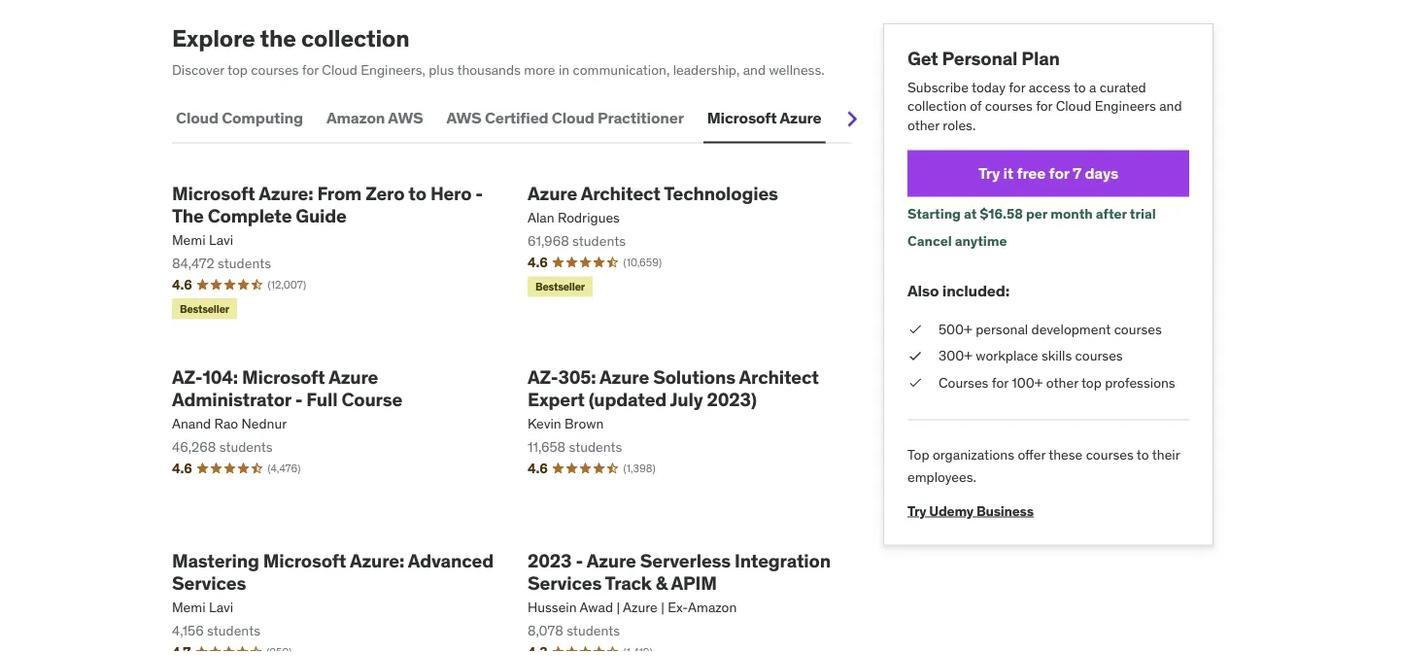 Task type: describe. For each thing, give the bounding box(es) containing it.
included:
[[943, 281, 1010, 301]]

to inside microsoft azure: from zero to hero - the complete guide memi lavi 84,472 students
[[409, 181, 427, 205]]

microsoft inside microsoft azure: from zero to hero - the complete guide memi lavi 84,472 students
[[172, 181, 255, 205]]

a
[[1090, 78, 1097, 96]]

hero
[[431, 181, 472, 205]]

bestseller for azure architect technologies
[[536, 280, 585, 293]]

access
[[1029, 78, 1071, 96]]

track
[[605, 571, 652, 594]]

microsoft azure: from zero to hero - the complete guide memi lavi 84,472 students
[[172, 181, 483, 271]]

azure inside az-305: azure solutions architect expert (updated july 2023) kevin brown 11,658 students
[[600, 365, 650, 388]]

these
[[1049, 446, 1083, 464]]

300+ workplace skills courses
[[939, 347, 1124, 365]]

students inside microsoft azure: from zero to hero - the complete guide memi lavi 84,472 students
[[218, 254, 271, 271]]

udemy
[[930, 502, 974, 520]]

aws certified cloud practitioner
[[447, 108, 684, 128]]

11,658
[[528, 438, 566, 455]]

alan
[[528, 209, 555, 226]]

for inside explore the collection discover top courses for cloud engineers, plus thousands more in communication, leadership, and wellness.
[[302, 61, 319, 78]]

roles.
[[943, 116, 976, 134]]

collection inside get personal plan subscribe today for access to a curated collection of courses for cloud engineers and other roles.
[[908, 97, 967, 115]]

microsoft azure: from zero to hero - the complete guide link
[[172, 181, 497, 227]]

- inside microsoft azure: from zero to hero - the complete guide memi lavi 84,472 students
[[476, 181, 483, 205]]

- inside 2023 - azure serverless integration services track & apim hussein awad | azure | ex-amazon 8,078 students
[[576, 549, 583, 572]]

personal
[[943, 47, 1018, 70]]

aws certified cloud practitioner button
[[443, 95, 688, 142]]

it
[[1004, 163, 1014, 183]]

get
[[908, 47, 939, 70]]

cloud down discover
[[176, 108, 219, 128]]

to inside get personal plan subscribe today for access to a curated collection of courses for cloud engineers and other roles.
[[1074, 78, 1087, 96]]

1 | from the left
[[617, 599, 620, 616]]

azure inside button
[[780, 108, 822, 128]]

azure architect technologies link
[[528, 181, 853, 205]]

1398 reviews element
[[624, 461, 656, 476]]

students inside az-104: microsoft azure administrator -  full course anand rao nednur 46,268 students
[[219, 438, 273, 455]]

az-104: microsoft azure administrator -  full course anand rao nednur 46,268 students
[[172, 365, 403, 455]]

try udemy business link
[[908, 488, 1034, 520]]

anand
[[172, 415, 211, 432]]

course
[[342, 387, 403, 411]]

starting at $16.58 per month after trial cancel anytime
[[908, 205, 1157, 250]]

computing
[[222, 108, 303, 128]]

kevin
[[528, 415, 562, 432]]

leadership,
[[673, 61, 740, 78]]

development
[[1032, 320, 1111, 338]]

and inside get personal plan subscribe today for access to a curated collection of courses for cloud engineers and other roles.
[[1160, 97, 1183, 115]]

technologies
[[664, 181, 779, 205]]

services inside mastering microsoft azure: advanced services memi lavi 4,156 students
[[172, 571, 246, 594]]

amazon aws
[[327, 108, 423, 128]]

get personal plan subscribe today for access to a curated collection of courses for cloud engineers and other roles.
[[908, 47, 1183, 134]]

google
[[845, 108, 897, 128]]

collection inside explore the collection discover top courses for cloud engineers, plus thousands more in communication, leadership, and wellness.
[[301, 24, 410, 53]]

12007 reviews element
[[268, 277, 306, 292]]

courses
[[939, 374, 989, 391]]

next image
[[837, 104, 868, 135]]

plan
[[1022, 47, 1060, 70]]

architect inside az-305: azure solutions architect expert (updated july 2023) kevin brown 11,658 students
[[739, 365, 819, 388]]

2023)
[[707, 387, 757, 411]]

also
[[908, 281, 940, 301]]

students inside 2023 - azure serverless integration services track & apim hussein awad | azure | ex-amazon 8,078 students
[[567, 621, 620, 639]]

advanced
[[408, 549, 494, 572]]

top for collection
[[228, 61, 248, 78]]

discover
[[172, 61, 225, 78]]

practitioner
[[598, 108, 684, 128]]

the
[[172, 204, 204, 227]]

try it free for 7 days
[[979, 163, 1119, 183]]

of
[[970, 97, 982, 115]]

(updated
[[589, 387, 667, 411]]

az-104: microsoft azure administrator -  full course link
[[172, 365, 497, 411]]

expert
[[528, 387, 585, 411]]

84,472
[[172, 254, 215, 271]]

xsmall image
[[908, 347, 924, 366]]

july
[[670, 387, 703, 411]]

rao
[[214, 415, 238, 432]]

for left '7'
[[1050, 163, 1070, 183]]

az-305: azure solutions architect expert (updated july 2023) link
[[528, 365, 853, 411]]

students inside mastering microsoft azure: advanced services memi lavi 4,156 students
[[207, 621, 261, 639]]

500+ personal development courses
[[939, 320, 1162, 338]]

xsmall image for courses
[[908, 373, 924, 393]]

2023
[[528, 549, 572, 572]]

lavi inside mastering microsoft azure: advanced services memi lavi 4,156 students
[[209, 599, 233, 616]]

more
[[524, 61, 556, 78]]

business
[[977, 502, 1034, 520]]

lavi inside microsoft azure: from zero to hero - the complete guide memi lavi 84,472 students
[[209, 231, 233, 249]]

and inside explore the collection discover top courses for cloud engineers, plus thousands more in communication, leadership, and wellness.
[[743, 61, 766, 78]]

top for 100+
[[1082, 374, 1102, 391]]

architect inside azure architect technologies alan rodrigues 61,968 students
[[581, 181, 661, 205]]

top organizations offer these courses to their employees.
[[908, 446, 1181, 486]]

az-305: azure solutions architect expert (updated july 2023) kevin brown 11,658 students
[[528, 365, 819, 455]]

4.6 for az-104: microsoft azure administrator -  full course
[[172, 459, 192, 477]]

cloud computing
[[176, 108, 303, 128]]

memi inside mastering microsoft azure: advanced services memi lavi 4,156 students
[[172, 599, 206, 616]]

cloud computing button
[[172, 95, 307, 142]]

courses for 100+ other top professions
[[939, 374, 1176, 391]]

10659 reviews element
[[624, 255, 662, 270]]

also included:
[[908, 281, 1010, 301]]

the
[[260, 24, 296, 53]]

skills
[[1042, 347, 1073, 365]]

tab navigation element
[[172, 95, 947, 143]]

memi inside microsoft azure: from zero to hero - the complete guide memi lavi 84,472 students
[[172, 231, 206, 249]]

subscribe
[[908, 78, 969, 96]]

2023 - azure serverless integration services track & apim hussein awad | azure | ex-amazon 8,078 students
[[528, 549, 831, 639]]

google cloud button
[[841, 95, 947, 142]]

4.6 for az-305: azure solutions architect expert (updated july 2023)
[[528, 459, 548, 477]]

courses inside get personal plan subscribe today for access to a curated collection of courses for cloud engineers and other roles.
[[985, 97, 1033, 115]]

azure architect technologies alan rodrigues 61,968 students
[[528, 181, 779, 249]]

to inside top organizations offer these courses to their employees.
[[1137, 446, 1150, 464]]

per
[[1027, 205, 1048, 223]]

try it free for 7 days link
[[908, 150, 1190, 197]]

2023 - azure serverless integration services track & apim link
[[528, 549, 853, 594]]

amazon aws button
[[323, 95, 427, 142]]

azure: inside mastering microsoft azure: advanced services memi lavi 4,156 students
[[350, 549, 405, 572]]

zero
[[366, 181, 405, 205]]

today
[[972, 78, 1006, 96]]

try for try it free for 7 days
[[979, 163, 1001, 183]]

mastering
[[172, 549, 259, 572]]

amazon inside 2023 - azure serverless integration services track & apim hussein awad | azure | ex-amazon 8,078 students
[[688, 599, 737, 616]]

46,268
[[172, 438, 216, 455]]



Task type: vqa. For each thing, say whether or not it's contained in the screenshot.
DEMAND at the left of the page
no



Task type: locate. For each thing, give the bounding box(es) containing it.
0 vertical spatial top
[[228, 61, 248, 78]]

for right "today"
[[1009, 78, 1026, 96]]

0 vertical spatial -
[[476, 181, 483, 205]]

1 aws from the left
[[388, 108, 423, 128]]

courses down "today"
[[985, 97, 1033, 115]]

architect right solutions
[[739, 365, 819, 388]]

1 vertical spatial memi
[[172, 599, 206, 616]]

try left the udemy
[[908, 502, 927, 520]]

and right engineers
[[1160, 97, 1183, 115]]

1 lavi from the top
[[209, 231, 233, 249]]

administrator
[[172, 387, 291, 411]]

services inside 2023 - azure serverless integration services track & apim hussein awad | azure | ex-amazon 8,078 students
[[528, 571, 602, 594]]

students down awad
[[567, 621, 620, 639]]

students inside az-305: azure solutions architect expert (updated july 2023) kevin brown 11,658 students
[[569, 438, 623, 455]]

61,968
[[528, 232, 569, 249]]

xsmall image
[[908, 320, 924, 339], [908, 373, 924, 393]]

workplace
[[976, 347, 1039, 365]]

(10,659)
[[624, 255, 662, 269]]

students up (12,007)
[[218, 254, 271, 271]]

4.6 for microsoft azure: from zero to hero - the complete guide
[[172, 275, 192, 293]]

4476 reviews element
[[268, 461, 301, 476]]

cloud inside get personal plan subscribe today for access to a curated collection of courses for cloud engineers and other roles.
[[1056, 97, 1092, 115]]

1 az- from the left
[[172, 365, 203, 388]]

for down access
[[1036, 97, 1053, 115]]

2 vertical spatial -
[[576, 549, 583, 572]]

1 vertical spatial and
[[1160, 97, 1183, 115]]

0 vertical spatial lavi
[[209, 231, 233, 249]]

try for try udemy business
[[908, 502, 927, 520]]

at
[[964, 205, 977, 223]]

0 horizontal spatial to
[[409, 181, 427, 205]]

engineers
[[1095, 97, 1157, 115]]

xsmall image for 500+
[[908, 320, 924, 339]]

az- up anand
[[172, 365, 203, 388]]

try udemy business
[[908, 502, 1034, 520]]

- right hero
[[476, 181, 483, 205]]

offer
[[1018, 446, 1046, 464]]

wellness.
[[769, 61, 825, 78]]

cloud left engineers,
[[322, 61, 358, 78]]

to left a
[[1074, 78, 1087, 96]]

aws inside aws certified cloud practitioner button
[[447, 108, 482, 128]]

lavi down mastering
[[209, 599, 233, 616]]

microsoft up nednur
[[242, 365, 325, 388]]

thousands
[[457, 61, 521, 78]]

0 vertical spatial architect
[[581, 181, 661, 205]]

plus
[[429, 61, 454, 78]]

bestseller for microsoft azure: from zero to hero - the complete guide
[[180, 302, 229, 316]]

(4,476)
[[268, 461, 301, 475]]

300+
[[939, 347, 973, 365]]

aws left certified
[[447, 108, 482, 128]]

and
[[743, 61, 766, 78], [1160, 97, 1183, 115]]

microsoft right mastering
[[263, 549, 346, 572]]

$16.58
[[980, 205, 1024, 223]]

guide
[[296, 204, 347, 227]]

memi
[[172, 231, 206, 249], [172, 599, 206, 616]]

other down the skills at the bottom of the page
[[1047, 374, 1079, 391]]

cloud down a
[[1056, 97, 1092, 115]]

to right zero at the left top
[[409, 181, 427, 205]]

starting
[[908, 205, 961, 223]]

organizations
[[933, 446, 1015, 464]]

amazon down "apim" on the bottom
[[688, 599, 737, 616]]

students down nednur
[[219, 438, 273, 455]]

| left ex-
[[661, 599, 665, 616]]

1 horizontal spatial other
[[1047, 374, 1079, 391]]

cloud down "subscribe"
[[900, 108, 943, 128]]

other
[[908, 116, 940, 134], [1047, 374, 1079, 391]]

7
[[1073, 163, 1082, 183]]

students right 4,156
[[207, 621, 261, 639]]

courses inside explore the collection discover top courses for cloud engineers, plus thousands more in communication, leadership, and wellness.
[[251, 61, 299, 78]]

amazon down engineers,
[[327, 108, 385, 128]]

memi up 4,156
[[172, 599, 206, 616]]

courses right these
[[1087, 446, 1134, 464]]

top
[[228, 61, 248, 78], [1082, 374, 1102, 391]]

hussein
[[528, 599, 577, 616]]

services up 4,156
[[172, 571, 246, 594]]

az- inside az-305: azure solutions architect expert (updated july 2023) kevin brown 11,658 students
[[528, 365, 558, 388]]

az- up kevin
[[528, 365, 558, 388]]

0 horizontal spatial other
[[908, 116, 940, 134]]

google cloud
[[845, 108, 943, 128]]

month
[[1051, 205, 1093, 223]]

2 az- from the left
[[528, 365, 558, 388]]

- right 2023 at the bottom of the page
[[576, 549, 583, 572]]

0 horizontal spatial architect
[[581, 181, 661, 205]]

1 services from the left
[[172, 571, 246, 594]]

8,078
[[528, 621, 564, 639]]

1 horizontal spatial try
[[979, 163, 1001, 183]]

cloud inside explore the collection discover top courses for cloud engineers, plus thousands more in communication, leadership, and wellness.
[[322, 61, 358, 78]]

bestseller
[[536, 280, 585, 293], [180, 302, 229, 316]]

1 vertical spatial azure:
[[350, 549, 405, 572]]

microsoft azure button
[[704, 95, 826, 142]]

microsoft up 84,472
[[172, 181, 255, 205]]

0 vertical spatial bestseller
[[536, 280, 585, 293]]

bestseller down 84,472
[[180, 302, 229, 316]]

courses down development
[[1076, 347, 1124, 365]]

0 horizontal spatial try
[[908, 502, 927, 520]]

0 horizontal spatial services
[[172, 571, 246, 594]]

courses
[[251, 61, 299, 78], [985, 97, 1033, 115], [1115, 320, 1162, 338], [1076, 347, 1124, 365], [1087, 446, 1134, 464]]

0 vertical spatial xsmall image
[[908, 320, 924, 339]]

500+
[[939, 320, 973, 338]]

microsoft down leadership,
[[708, 108, 777, 128]]

brown
[[565, 415, 604, 432]]

4.6 for azure architect technologies
[[528, 253, 548, 271]]

collection down "subscribe"
[[908, 97, 967, 115]]

2 memi from the top
[[172, 599, 206, 616]]

azure: left from
[[259, 181, 313, 205]]

1 vertical spatial xsmall image
[[908, 373, 924, 393]]

(12,007)
[[268, 278, 306, 291]]

students inside azure architect technologies alan rodrigues 61,968 students
[[573, 232, 626, 249]]

after
[[1096, 205, 1127, 223]]

0 vertical spatial and
[[743, 61, 766, 78]]

2 xsmall image from the top
[[908, 373, 924, 393]]

0 horizontal spatial az-
[[172, 365, 203, 388]]

cancel
[[908, 232, 952, 250]]

microsoft azure
[[708, 108, 822, 128]]

lavi up 84,472
[[209, 231, 233, 249]]

| right awad
[[617, 599, 620, 616]]

1 vertical spatial lavi
[[209, 599, 233, 616]]

305:
[[558, 365, 596, 388]]

courses up professions at the right bottom
[[1115, 320, 1162, 338]]

personal
[[976, 320, 1029, 338]]

for left 100+
[[992, 374, 1009, 391]]

1 vertical spatial -
[[295, 387, 303, 411]]

microsoft inside button
[[708, 108, 777, 128]]

for up computing
[[302, 61, 319, 78]]

az- for 305:
[[528, 365, 558, 388]]

4.6 down 11,658
[[528, 459, 548, 477]]

1 vertical spatial collection
[[908, 97, 967, 115]]

250 reviews element
[[267, 645, 292, 652]]

0 horizontal spatial amazon
[[327, 108, 385, 128]]

- inside az-104: microsoft azure administrator -  full course anand rao nednur 46,268 students
[[295, 387, 303, 411]]

and left wellness.
[[743, 61, 766, 78]]

1 horizontal spatial amazon
[[688, 599, 737, 616]]

2 | from the left
[[661, 599, 665, 616]]

1 vertical spatial architect
[[739, 365, 819, 388]]

other left roles.
[[908, 116, 940, 134]]

ex-
[[668, 599, 688, 616]]

0 horizontal spatial -
[[295, 387, 303, 411]]

- left the full
[[295, 387, 303, 411]]

services
[[172, 571, 246, 594], [528, 571, 602, 594]]

courses down "the"
[[251, 61, 299, 78]]

0 vertical spatial other
[[908, 116, 940, 134]]

solutions
[[653, 365, 736, 388]]

0 horizontal spatial aws
[[388, 108, 423, 128]]

1 horizontal spatial services
[[528, 571, 602, 594]]

to
[[1074, 78, 1087, 96], [409, 181, 427, 205], [1137, 446, 1150, 464]]

engineers,
[[361, 61, 426, 78]]

students down brown
[[569, 438, 623, 455]]

0 vertical spatial amazon
[[327, 108, 385, 128]]

microsoft inside az-104: microsoft azure administrator -  full course anand rao nednur 46,268 students
[[242, 365, 325, 388]]

2 vertical spatial to
[[1137, 446, 1150, 464]]

aws down engineers,
[[388, 108, 423, 128]]

1 horizontal spatial and
[[1160, 97, 1183, 115]]

1 horizontal spatial azure:
[[350, 549, 405, 572]]

2 services from the left
[[528, 571, 602, 594]]

explore
[[172, 24, 255, 53]]

1 horizontal spatial top
[[1082, 374, 1102, 391]]

1 vertical spatial to
[[409, 181, 427, 205]]

explore the collection discover top courses for cloud engineers, plus thousands more in communication, leadership, and wellness.
[[172, 24, 825, 78]]

xsmall image down xsmall icon
[[908, 373, 924, 393]]

4.6 down 84,472
[[172, 275, 192, 293]]

architect
[[581, 181, 661, 205], [739, 365, 819, 388]]

0 vertical spatial collection
[[301, 24, 410, 53]]

mastering microsoft azure: advanced services memi lavi 4,156 students
[[172, 549, 494, 639]]

their
[[1153, 446, 1181, 464]]

certified
[[485, 108, 549, 128]]

try left 'it'
[[979, 163, 1001, 183]]

2 lavi from the top
[[209, 599, 233, 616]]

4.6 down 61,968
[[528, 253, 548, 271]]

1 vertical spatial other
[[1047, 374, 1079, 391]]

2 horizontal spatial to
[[1137, 446, 1150, 464]]

memi up 84,472
[[172, 231, 206, 249]]

professions
[[1106, 374, 1176, 391]]

students down rodrigues
[[573, 232, 626, 249]]

1 horizontal spatial bestseller
[[536, 280, 585, 293]]

az-
[[172, 365, 203, 388], [528, 365, 558, 388]]

az- inside az-104: microsoft azure administrator -  full course anand rao nednur 46,268 students
[[172, 365, 203, 388]]

0 horizontal spatial azure:
[[259, 181, 313, 205]]

1 vertical spatial top
[[1082, 374, 1102, 391]]

1 horizontal spatial |
[[661, 599, 665, 616]]

courses inside top organizations offer these courses to their employees.
[[1087, 446, 1134, 464]]

top inside explore the collection discover top courses for cloud engineers, plus thousands more in communication, leadership, and wellness.
[[228, 61, 248, 78]]

0 vertical spatial to
[[1074, 78, 1087, 96]]

architect up rodrigues
[[581, 181, 661, 205]]

microsoft
[[708, 108, 777, 128], [172, 181, 255, 205], [242, 365, 325, 388], [263, 549, 346, 572]]

integration
[[735, 549, 831, 572]]

top
[[908, 446, 930, 464]]

0 horizontal spatial and
[[743, 61, 766, 78]]

to left their
[[1137, 446, 1150, 464]]

1 memi from the top
[[172, 231, 206, 249]]

4,156
[[172, 621, 204, 639]]

0 horizontal spatial collection
[[301, 24, 410, 53]]

trial
[[1130, 205, 1157, 223]]

|
[[617, 599, 620, 616], [661, 599, 665, 616]]

azure inside azure architect technologies alan rodrigues 61,968 students
[[528, 181, 578, 205]]

in
[[559, 61, 570, 78]]

0 horizontal spatial bestseller
[[180, 302, 229, 316]]

4.6 down the 46,268
[[172, 459, 192, 477]]

0 vertical spatial memi
[[172, 231, 206, 249]]

cloud down in
[[552, 108, 595, 128]]

1 horizontal spatial collection
[[908, 97, 967, 115]]

1419 reviews element
[[624, 645, 653, 652]]

microsoft inside mastering microsoft azure: advanced services memi lavi 4,156 students
[[263, 549, 346, 572]]

try inside 'link'
[[908, 502, 927, 520]]

104:
[[203, 365, 238, 388]]

0 horizontal spatial |
[[617, 599, 620, 616]]

azure: inside microsoft azure: from zero to hero - the complete guide memi lavi 84,472 students
[[259, 181, 313, 205]]

aws inside amazon aws button
[[388, 108, 423, 128]]

azure: left the advanced
[[350, 549, 405, 572]]

1 horizontal spatial to
[[1074, 78, 1087, 96]]

azure inside az-104: microsoft azure administrator -  full course anand rao nednur 46,268 students
[[329, 365, 378, 388]]

other inside get personal plan subscribe today for access to a curated collection of courses for cloud engineers and other roles.
[[908, 116, 940, 134]]

2 aws from the left
[[447, 108, 482, 128]]

employees.
[[908, 468, 977, 486]]

az- for 104:
[[172, 365, 203, 388]]

collection up engineers,
[[301, 24, 410, 53]]

1 vertical spatial amazon
[[688, 599, 737, 616]]

free
[[1017, 163, 1046, 183]]

2 horizontal spatial -
[[576, 549, 583, 572]]

serverless
[[640, 549, 731, 572]]

1 xsmall image from the top
[[908, 320, 924, 339]]

0 horizontal spatial top
[[228, 61, 248, 78]]

1 horizontal spatial aws
[[447, 108, 482, 128]]

anytime
[[955, 232, 1008, 250]]

students
[[573, 232, 626, 249], [218, 254, 271, 271], [219, 438, 273, 455], [569, 438, 623, 455], [207, 621, 261, 639], [567, 621, 620, 639]]

1 vertical spatial try
[[908, 502, 927, 520]]

1 horizontal spatial -
[[476, 181, 483, 205]]

full
[[307, 387, 338, 411]]

top right discover
[[228, 61, 248, 78]]

amazon inside button
[[327, 108, 385, 128]]

1 horizontal spatial az-
[[528, 365, 558, 388]]

complete
[[208, 204, 292, 227]]

0 vertical spatial try
[[979, 163, 1001, 183]]

1 horizontal spatial architect
[[739, 365, 819, 388]]

services up hussein
[[528, 571, 602, 594]]

1 vertical spatial bestseller
[[180, 302, 229, 316]]

from
[[317, 181, 362, 205]]

0 vertical spatial azure:
[[259, 181, 313, 205]]

top left professions at the right bottom
[[1082, 374, 1102, 391]]

azure:
[[259, 181, 313, 205], [350, 549, 405, 572]]

curated
[[1100, 78, 1147, 96]]

try
[[979, 163, 1001, 183], [908, 502, 927, 520]]

xsmall image up xsmall icon
[[908, 320, 924, 339]]

awad
[[580, 599, 613, 616]]

bestseller down 61,968
[[536, 280, 585, 293]]



